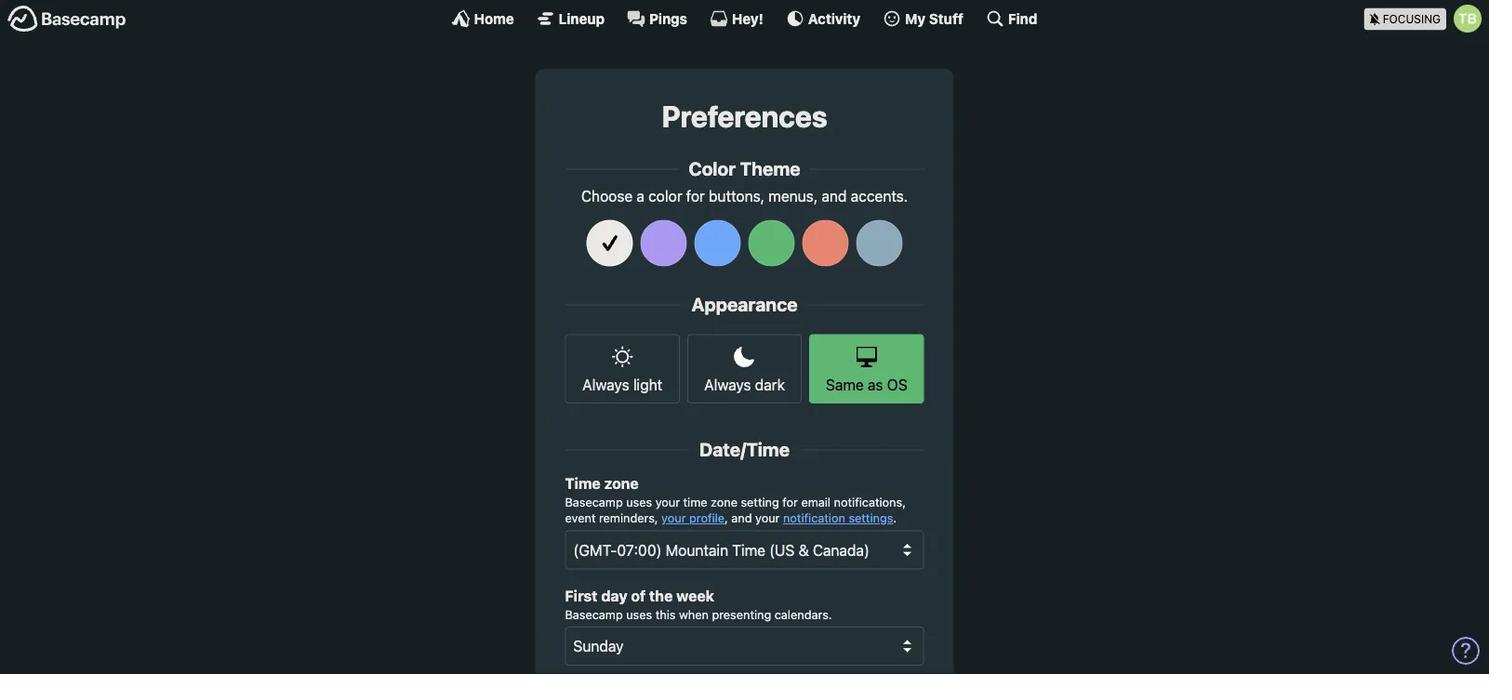Task type: describe. For each thing, give the bounding box(es) containing it.
activity
[[808, 10, 861, 27]]

light
[[633, 376, 663, 394]]

week
[[677, 587, 715, 605]]

,
[[725, 511, 728, 525]]

presenting
[[712, 608, 772, 622]]

find
[[1009, 10, 1038, 27]]

event
[[565, 511, 596, 525]]

your down setting
[[756, 511, 780, 525]]

activity link
[[786, 9, 861, 28]]

stuff
[[929, 10, 964, 27]]

settings
[[849, 511, 894, 525]]

always for always dark
[[704, 376, 751, 394]]

basecamp inside basecamp uses your time zone setting for email notifications, event reminders,
[[565, 496, 623, 510]]

home
[[474, 10, 514, 27]]

basecamp inside first day of the week basecamp uses this when presenting calendars.
[[565, 608, 623, 622]]

a
[[637, 187, 645, 205]]

time
[[684, 496, 708, 510]]

and inside color theme choose a color for buttons, menus, and accents.
[[822, 187, 847, 205]]

this
[[656, 608, 676, 622]]

dark
[[755, 376, 785, 394]]

os
[[888, 376, 908, 394]]

pings
[[650, 10, 688, 27]]

first
[[565, 587, 598, 605]]

reminders,
[[599, 511, 658, 525]]

always light
[[583, 376, 663, 394]]

notifications,
[[834, 496, 906, 510]]

0 horizontal spatial zone
[[604, 475, 639, 493]]

setting
[[741, 496, 780, 510]]

time
[[565, 475, 601, 493]]

preferences
[[662, 99, 828, 134]]

always for always light
[[583, 376, 630, 394]]

theme
[[740, 158, 801, 179]]

same
[[826, 376, 864, 394]]

notification settings link
[[783, 511, 894, 525]]

uses inside first day of the week basecamp uses this when presenting calendars.
[[626, 608, 652, 622]]

find button
[[986, 9, 1038, 28]]

notification
[[783, 511, 846, 525]]

first day of the week basecamp uses this when presenting calendars.
[[565, 587, 832, 622]]

basecamp uses your time zone setting for email notifications, event reminders,
[[565, 496, 906, 525]]

your down time
[[662, 511, 686, 525]]

profile
[[690, 511, 725, 525]]



Task type: locate. For each thing, give the bounding box(es) containing it.
color
[[649, 187, 683, 205]]

uses
[[626, 496, 652, 510], [626, 608, 652, 622]]

always dark button
[[688, 334, 802, 404]]

0 vertical spatial and
[[822, 187, 847, 205]]

for
[[686, 187, 705, 205], [783, 496, 798, 510]]

your inside basecamp uses your time zone setting for email notifications, event reminders,
[[656, 496, 680, 510]]

1 horizontal spatial always
[[704, 376, 751, 394]]

basecamp down time zone
[[565, 496, 623, 510]]

.
[[894, 511, 897, 525]]

when
[[679, 608, 709, 622]]

lineup link
[[537, 9, 605, 28]]

1 vertical spatial zone
[[711, 496, 738, 510]]

for up your profile ,             and your notification settings . at the bottom of the page
[[783, 496, 798, 510]]

your profile ,             and your notification settings .
[[662, 511, 897, 525]]

buttons,
[[709, 187, 765, 205]]

and right menus,
[[822, 187, 847, 205]]

0 horizontal spatial and
[[732, 511, 752, 525]]

2 basecamp from the top
[[565, 608, 623, 622]]

switch accounts image
[[7, 5, 127, 33]]

color
[[689, 158, 736, 179]]

my
[[905, 10, 926, 27]]

your profile link
[[662, 511, 725, 525]]

for right color
[[686, 187, 705, 205]]

1 horizontal spatial for
[[783, 496, 798, 510]]

as
[[868, 376, 884, 394]]

1 vertical spatial for
[[783, 496, 798, 510]]

basecamp down first on the bottom left
[[565, 608, 623, 622]]

hey! button
[[710, 9, 764, 28]]

basecamp
[[565, 496, 623, 510], [565, 608, 623, 622]]

hey!
[[732, 10, 764, 27]]

0 vertical spatial uses
[[626, 496, 652, 510]]

lineup
[[559, 10, 605, 27]]

day
[[601, 587, 628, 605]]

focusing button
[[1365, 0, 1490, 36]]

my stuff
[[905, 10, 964, 27]]

0 horizontal spatial always
[[583, 376, 630, 394]]

2 always from the left
[[704, 376, 751, 394]]

and
[[822, 187, 847, 205], [732, 511, 752, 525]]

home link
[[452, 9, 514, 28]]

my stuff button
[[883, 9, 964, 28]]

zone
[[604, 475, 639, 493], [711, 496, 738, 510]]

appearance
[[692, 293, 798, 315]]

and right ,
[[732, 511, 752, 525]]

always left light
[[583, 376, 630, 394]]

calendars.
[[775, 608, 832, 622]]

tim burton image
[[1454, 5, 1482, 33]]

menus,
[[769, 187, 818, 205]]

focusing
[[1383, 13, 1441, 26]]

zone up reminders,
[[604, 475, 639, 493]]

main element
[[0, 0, 1490, 36]]

1 always from the left
[[583, 376, 630, 394]]

for inside color theme choose a color for buttons, menus, and accents.
[[686, 187, 705, 205]]

uses inside basecamp uses your time zone setting for email notifications, event reminders,
[[626, 496, 652, 510]]

pings button
[[627, 9, 688, 28]]

always left dark on the bottom right
[[704, 376, 751, 394]]

1 uses from the top
[[626, 496, 652, 510]]

1 vertical spatial basecamp
[[565, 608, 623, 622]]

color theme choose a color for buttons, menus, and accents.
[[581, 158, 908, 205]]

your
[[656, 496, 680, 510], [662, 511, 686, 525], [756, 511, 780, 525]]

the
[[649, 587, 673, 605]]

uses down of
[[626, 608, 652, 622]]

1 horizontal spatial zone
[[711, 496, 738, 510]]

uses up reminders,
[[626, 496, 652, 510]]

of
[[631, 587, 646, 605]]

time zone
[[565, 475, 639, 493]]

date/time
[[700, 439, 790, 461]]

1 vertical spatial and
[[732, 511, 752, 525]]

your left time
[[656, 496, 680, 510]]

same as os
[[826, 376, 908, 394]]

always
[[583, 376, 630, 394], [704, 376, 751, 394]]

1 horizontal spatial and
[[822, 187, 847, 205]]

always dark
[[704, 376, 785, 394]]

always light button
[[565, 334, 680, 404]]

0 vertical spatial basecamp
[[565, 496, 623, 510]]

choose
[[581, 187, 633, 205]]

same as os button
[[810, 334, 924, 404]]

0 vertical spatial zone
[[604, 475, 639, 493]]

email
[[802, 496, 831, 510]]

zone inside basecamp uses your time zone setting for email notifications, event reminders,
[[711, 496, 738, 510]]

for inside basecamp uses your time zone setting for email notifications, event reminders,
[[783, 496, 798, 510]]

1 basecamp from the top
[[565, 496, 623, 510]]

accents.
[[851, 187, 908, 205]]

2 uses from the top
[[626, 608, 652, 622]]

zone up ,
[[711, 496, 738, 510]]

1 vertical spatial uses
[[626, 608, 652, 622]]

0 horizontal spatial for
[[686, 187, 705, 205]]

0 vertical spatial for
[[686, 187, 705, 205]]



Task type: vqa. For each thing, say whether or not it's contained in the screenshot.
the accents.
yes



